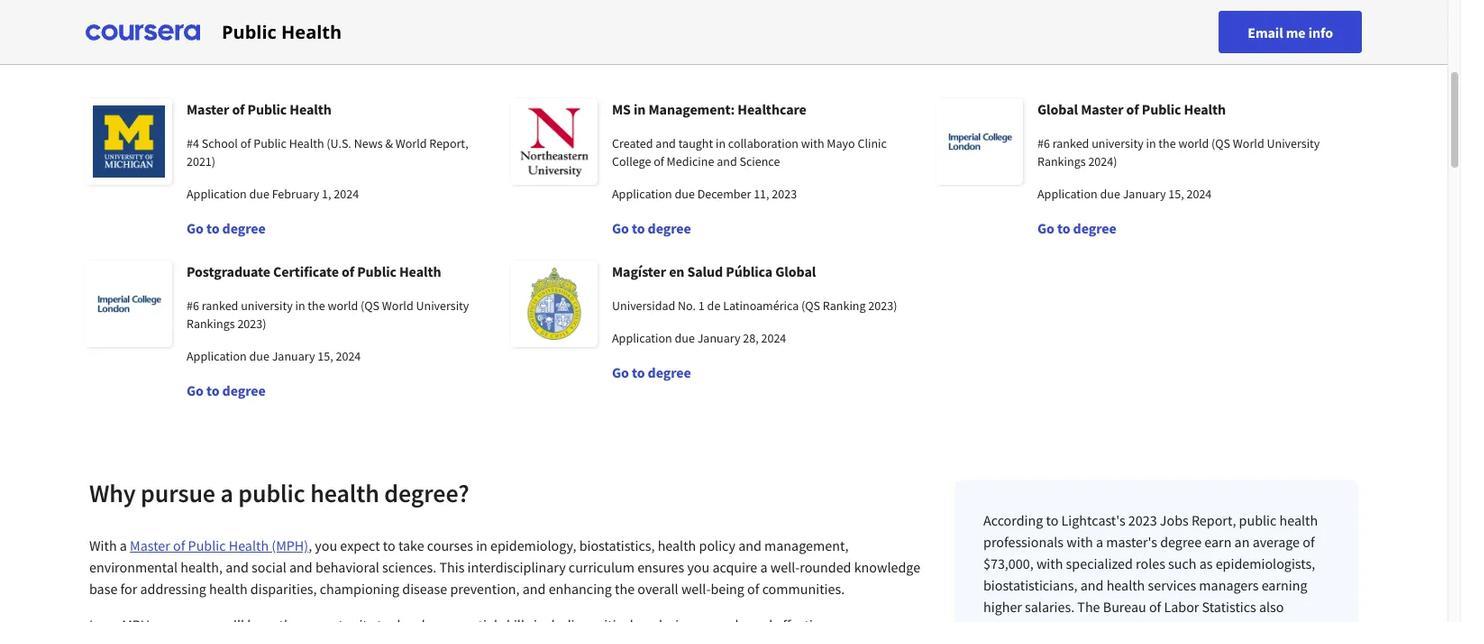 Task type: vqa. For each thing, say whether or not it's contained in the screenshot.
the professionals
yes



Task type: locate. For each thing, give the bounding box(es) containing it.
1 horizontal spatial imperial college london image
[[937, 98, 1024, 185]]

2024 for global master of public health
[[1187, 186, 1212, 202]]

of inside created and taught in collaboration with mayo clinic college of medicine and science
[[654, 153, 664, 170]]

application down universidad
[[612, 330, 672, 346]]

1 vertical spatial you
[[688, 558, 710, 576]]

due for en
[[675, 330, 695, 346]]

application for global
[[1038, 186, 1098, 202]]

in right ms on the left top of page
[[634, 100, 646, 118]]

services
[[1148, 576, 1197, 594]]

(mph)
[[272, 537, 309, 555]]

university inside #6 ranked university in the world (qs world university rankings 2024)
[[1267, 135, 1321, 152]]

university for global master of public health
[[1267, 135, 1321, 152]]

(qs for global master of public health
[[1212, 135, 1231, 152]]

1 vertical spatial 2023
[[1129, 511, 1158, 529]]

imperial college london image
[[937, 98, 1024, 185], [86, 261, 172, 347]]

go for master of public health
[[187, 219, 204, 237]]

go to degree
[[187, 219, 266, 237], [612, 219, 691, 237], [1038, 219, 1117, 237], [612, 363, 691, 381], [187, 381, 266, 399]]

in right courses
[[476, 537, 488, 555]]

due down medicine
[[675, 186, 695, 202]]

28,
[[743, 330, 759, 346]]

interdisciplinary
[[468, 558, 566, 576]]

university inside #6 ranked university in the world (qs world university rankings 2023)
[[241, 298, 293, 314]]

master's
[[1107, 533, 1158, 551]]

managers
[[1200, 576, 1259, 594]]

1 vertical spatial the
[[308, 298, 325, 314]]

magíster en salud pública global
[[612, 262, 816, 280]]

ms
[[612, 100, 631, 118]]

to for ms
[[632, 219, 645, 237]]

world down postgraduate certificate of public health
[[328, 298, 358, 314]]

policy
[[699, 537, 736, 555]]

well- up communities.
[[771, 558, 800, 576]]

0 vertical spatial #6
[[1038, 135, 1051, 152]]

in inside #6 ranked university in the world (qs world university rankings 2023)
[[295, 298, 305, 314]]

you right ,
[[315, 537, 337, 555]]

in for ms in management: healthcare
[[716, 135, 726, 152]]

degree for en
[[648, 363, 691, 381]]

1 vertical spatial university
[[241, 298, 293, 314]]

bureau
[[1104, 598, 1147, 616]]

0 vertical spatial report,
[[430, 135, 469, 152]]

0 horizontal spatial application due january 15, 2024
[[187, 348, 361, 364]]

due
[[249, 186, 269, 202], [675, 186, 695, 202], [1101, 186, 1121, 202], [675, 330, 695, 346], [249, 348, 269, 364]]

1 horizontal spatial #6
[[1038, 135, 1051, 152]]

0 horizontal spatial january
[[272, 348, 315, 364]]

to for postgraduate
[[206, 381, 220, 399]]

0 vertical spatial 2023
[[772, 186, 797, 202]]

1 vertical spatial january
[[698, 330, 741, 346]]

the down curriculum
[[615, 580, 635, 598]]

2023) inside #6 ranked university in the world (qs world university rankings 2023)
[[238, 316, 266, 332]]

2024 right the 1,
[[334, 186, 359, 202]]

1 horizontal spatial 2023)
[[869, 298, 898, 314]]

0 vertical spatial imperial college london image
[[937, 98, 1024, 185]]

2023 up master's
[[1129, 511, 1158, 529]]

health
[[281, 19, 342, 44], [290, 100, 332, 118], [1184, 100, 1226, 118], [289, 135, 324, 152], [399, 262, 441, 280], [229, 537, 269, 555]]

0 vertical spatial rankings
[[1038, 153, 1086, 170]]

taught
[[679, 135, 713, 152]]

0 horizontal spatial (qs
[[361, 298, 380, 314]]

#6 inside #6 ranked university in the world (qs world university rankings 2023)
[[187, 298, 199, 314]]

degree?
[[384, 477, 469, 510]]

created and taught in collaboration with mayo clinic college of medicine and science
[[612, 135, 887, 170]]

0 vertical spatial the
[[1159, 135, 1177, 152]]

the down the global master of public health
[[1159, 135, 1177, 152]]

15, down #6 ranked university in the world (qs world university rankings 2023)
[[318, 348, 333, 364]]

due down #6 ranked university in the world (qs world university rankings 2023)
[[249, 348, 269, 364]]

and up december
[[717, 153, 737, 170]]

2024)
[[1089, 153, 1118, 170]]

world inside #6 ranked university in the world (qs world university rankings 2023)
[[382, 298, 414, 314]]

application
[[187, 186, 247, 202], [612, 186, 672, 202], [1038, 186, 1098, 202], [612, 330, 672, 346], [187, 348, 247, 364]]

0 horizontal spatial world
[[328, 298, 358, 314]]

championing
[[320, 580, 400, 598]]

1 horizontal spatial the
[[615, 580, 635, 598]]

1 horizontal spatial january
[[698, 330, 741, 346]]

university for certificate
[[241, 298, 293, 314]]

well- right overall
[[682, 580, 711, 598]]

2 vertical spatial january
[[272, 348, 315, 364]]

0 vertical spatial university
[[1267, 135, 1321, 152]]

1 vertical spatial #6
[[187, 298, 199, 314]]

0 vertical spatial january
[[1123, 186, 1166, 202]]

go for global master of public health
[[1038, 219, 1055, 237]]

1 horizontal spatial university
[[1267, 135, 1321, 152]]

0 horizontal spatial you
[[315, 537, 337, 555]]

of up #6 ranked university in the world (qs world university rankings 2024)
[[1127, 100, 1140, 118]]

disease
[[402, 580, 447, 598]]

2 horizontal spatial january
[[1123, 186, 1166, 202]]

magíster
[[612, 262, 666, 280]]

0 horizontal spatial 15,
[[318, 348, 333, 364]]

15,
[[1169, 186, 1185, 202], [318, 348, 333, 364]]

2024 for magíster en salud pública global
[[762, 330, 787, 346]]

with left mayo
[[801, 135, 825, 152]]

ranked inside #6 ranked university in the world (qs world university rankings 2023)
[[202, 298, 238, 314]]

0 horizontal spatial the
[[308, 298, 325, 314]]

according
[[984, 511, 1044, 529]]

to for magíster
[[632, 363, 645, 381]]

0 horizontal spatial university
[[241, 298, 293, 314]]

and inside according to lightcast's 2023 jobs report, public health professionals with a master's degree earn an average of $73,000, with specialized roles such as epidemiologists, biostatisticians, and health services managers earning higher salaries. the bureau of labor statistics also projects a
[[1081, 576, 1104, 594]]

2 horizontal spatial master
[[1081, 100, 1124, 118]]

master up the school
[[187, 100, 229, 118]]

1 horizontal spatial 15,
[[1169, 186, 1185, 202]]

#4
[[187, 135, 199, 152]]

1 vertical spatial ranked
[[202, 298, 238, 314]]

public inside according to lightcast's 2023 jobs report, public health professionals with a master's degree earn an average of $73,000, with specialized roles such as epidemiologists, biostatisticians, and health services managers earning higher salaries. the bureau of labor statistics also projects a
[[1240, 511, 1277, 529]]

in down "certificate"
[[295, 298, 305, 314]]

2024 down #6 ranked university in the world (qs world university rankings 2024)
[[1187, 186, 1212, 202]]

filter
[[86, 39, 117, 57]]

1 horizontal spatial you
[[688, 558, 710, 576]]

degree for of
[[222, 219, 266, 237]]

master up 2024)
[[1081, 100, 1124, 118]]

ranked inside #6 ranked university in the world (qs world university rankings 2024)
[[1053, 135, 1090, 152]]

report, inside according to lightcast's 2023 jobs report, public health professionals with a master's degree earn an average of $73,000, with specialized roles such as epidemiologists, biostatisticians, and health services managers earning higher salaries. the bureau of labor statistics also projects a
[[1192, 511, 1237, 529]]

me
[[1287, 23, 1306, 41]]

application due january 15, 2024
[[1038, 186, 1212, 202], [187, 348, 361, 364]]

go to degree for postgraduate
[[187, 381, 266, 399]]

salud
[[688, 262, 723, 280]]

&
[[385, 135, 393, 152]]

application for ms
[[612, 186, 672, 202]]

public health
[[222, 19, 342, 44]]

0 vertical spatial global
[[1038, 100, 1079, 118]]

why
[[89, 477, 136, 510]]

2 horizontal spatial the
[[1159, 135, 1177, 152]]

application down postgraduate
[[187, 348, 247, 364]]

15, for certificate
[[318, 348, 333, 364]]

in down the global master of public health
[[1147, 135, 1157, 152]]

1 vertical spatial 15,
[[318, 348, 333, 364]]

and
[[656, 135, 676, 152], [717, 153, 737, 170], [739, 537, 762, 555], [226, 558, 249, 576], [289, 558, 313, 576], [1081, 576, 1104, 594], [523, 580, 546, 598]]

university inside #6 ranked university in the world (qs world university rankings 2024)
[[1092, 135, 1144, 152]]

1 vertical spatial report,
[[1192, 511, 1237, 529]]

0 horizontal spatial public
[[238, 477, 305, 510]]

0 horizontal spatial report,
[[430, 135, 469, 152]]

world for master
[[1179, 135, 1210, 152]]

due for master
[[1101, 186, 1121, 202]]

0 vertical spatial university
[[1092, 135, 1144, 152]]

a
[[220, 477, 233, 510], [1097, 533, 1104, 551], [120, 537, 127, 555], [761, 558, 768, 576], [1035, 620, 1043, 622]]

public
[[238, 477, 305, 510], [1240, 511, 1277, 529]]

of right the school
[[241, 135, 251, 152]]

in for postgraduate certificate of public health
[[295, 298, 305, 314]]

#6 for postgraduate
[[187, 298, 199, 314]]

report, up earn
[[1192, 511, 1237, 529]]

2023 inside according to lightcast's 2023 jobs report, public health professionals with a master's degree earn an average of $73,000, with specialized roles such as epidemiologists, biostatisticians, and health services managers earning higher salaries. the bureau of labor statistics also projects a
[[1129, 511, 1158, 529]]

lightcast's
[[1062, 511, 1126, 529]]

rankings inside #6 ranked university in the world (qs world university rankings 2024)
[[1038, 153, 1086, 170]]

due left 'february'
[[249, 186, 269, 202]]

health up ensures on the left bottom
[[658, 537, 696, 555]]

ranked for postgraduate
[[202, 298, 238, 314]]

1 vertical spatial well-
[[682, 580, 711, 598]]

the down postgraduate certificate of public health
[[308, 298, 325, 314]]

february
[[272, 186, 320, 202]]

earning
[[1262, 576, 1308, 594]]

public inside #4 school of public health (u.s. news & world report, 2021)
[[254, 135, 287, 152]]

of right being
[[748, 580, 760, 598]]

1 vertical spatial world
[[328, 298, 358, 314]]

world inside #6 ranked university in the world (qs world university rankings 2024)
[[1234, 135, 1265, 152]]

you
[[315, 537, 337, 555], [688, 558, 710, 576]]

rankings left 2024)
[[1038, 153, 1086, 170]]

january down #6 ranked university in the world (qs world university rankings 2023)
[[272, 348, 315, 364]]

world down the global master of public health
[[1179, 135, 1210, 152]]

due for in
[[675, 186, 695, 202]]

master up environmental
[[130, 537, 170, 555]]

world inside #6 ranked university in the world (qs world university rankings 2024)
[[1179, 135, 1210, 152]]

college
[[612, 153, 651, 170]]

0 vertical spatial ranked
[[1053, 135, 1090, 152]]

2023 right 11,
[[772, 186, 797, 202]]

of up the school
[[232, 100, 245, 118]]

1 vertical spatial public
[[1240, 511, 1277, 529]]

average
[[1253, 533, 1300, 551]]

#6 ranked university in the world (qs world university rankings 2023)
[[187, 298, 469, 332]]

0 horizontal spatial rankings
[[187, 316, 235, 332]]

1 horizontal spatial public
[[1240, 511, 1277, 529]]

application for magíster
[[612, 330, 672, 346]]

with
[[89, 537, 117, 555]]

1 vertical spatial rankings
[[187, 316, 235, 332]]

due down 2024)
[[1101, 186, 1121, 202]]

15, for master
[[1169, 186, 1185, 202]]

biostatisticians,
[[984, 576, 1078, 594]]

0 vertical spatial world
[[1179, 135, 1210, 152]]

and left taught
[[656, 135, 676, 152]]

2 horizontal spatial with
[[1067, 533, 1094, 551]]

postgraduate
[[187, 262, 271, 280]]

1 horizontal spatial application due january 15, 2024
[[1038, 186, 1212, 202]]

1,
[[322, 186, 331, 202]]

2023) right ranking
[[869, 298, 898, 314]]

rankings inside #6 ranked university in the world (qs world university rankings 2023)
[[187, 316, 235, 332]]

2 vertical spatial the
[[615, 580, 635, 598]]

to
[[206, 219, 220, 237], [632, 219, 645, 237], [1058, 219, 1071, 237], [632, 363, 645, 381], [206, 381, 220, 399], [1047, 511, 1059, 529], [383, 537, 396, 555]]

take
[[398, 537, 424, 555]]

application due january 15, 2024 for master
[[1038, 186, 1212, 202]]

world inside #6 ranked university in the world (qs world university rankings 2023)
[[328, 298, 358, 314]]

15, down #6 ranked university in the world (qs world university rankings 2024)
[[1169, 186, 1185, 202]]

january left 28,
[[698, 330, 741, 346]]

university down postgraduate
[[241, 298, 293, 314]]

of
[[232, 100, 245, 118], [1127, 100, 1140, 118], [241, 135, 251, 152], [654, 153, 664, 170], [342, 262, 354, 280], [1303, 533, 1315, 551], [173, 537, 185, 555], [748, 580, 760, 598], [1150, 598, 1162, 616]]

2024 right 28,
[[762, 330, 787, 346]]

of right college
[[654, 153, 664, 170]]

1 vertical spatial university
[[416, 298, 469, 314]]

(qs
[[1212, 135, 1231, 152], [361, 298, 380, 314], [802, 298, 821, 314]]

1 vertical spatial imperial college london image
[[86, 261, 172, 347]]

1 horizontal spatial global
[[1038, 100, 1079, 118]]

to for master
[[206, 219, 220, 237]]

world for certificate
[[328, 298, 358, 314]]

ranked up 2024)
[[1053, 135, 1090, 152]]

health up bureau
[[1107, 576, 1146, 594]]

0 horizontal spatial university
[[416, 298, 469, 314]]

go to degree for master
[[187, 219, 266, 237]]

master
[[187, 100, 229, 118], [1081, 100, 1124, 118], [130, 537, 170, 555]]

go for ms in management: healthcare
[[612, 219, 629, 237]]

2023
[[772, 186, 797, 202], [1129, 511, 1158, 529]]

1 horizontal spatial 2023
[[1129, 511, 1158, 529]]

a right acquire
[[761, 558, 768, 576]]

1 horizontal spatial report,
[[1192, 511, 1237, 529]]

management:
[[649, 100, 735, 118]]

statistics
[[1203, 598, 1257, 616]]

(qs for postgraduate certificate of public health
[[361, 298, 380, 314]]

2023) down postgraduate
[[238, 316, 266, 332]]

#6 inside #6 ranked university in the world (qs world university rankings 2024)
[[1038, 135, 1051, 152]]

health
[[310, 477, 380, 510], [1280, 511, 1319, 529], [658, 537, 696, 555], [1107, 576, 1146, 594], [209, 580, 248, 598]]

1 horizontal spatial ranked
[[1053, 135, 1090, 152]]

and down master of public health (mph) "link"
[[226, 558, 249, 576]]

1 horizontal spatial well-
[[771, 558, 800, 576]]

1 vertical spatial with
[[1067, 533, 1094, 551]]

0 vertical spatial with
[[801, 135, 825, 152]]

rankings down postgraduate
[[187, 316, 235, 332]]

ms in management: healthcare
[[612, 100, 807, 118]]

(qs inside #6 ranked university in the world (qs world university rankings 2024)
[[1212, 135, 1231, 152]]

1 horizontal spatial rankings
[[1038, 153, 1086, 170]]

application due february 1, 2024
[[187, 186, 359, 202]]

report, right &
[[430, 135, 469, 152]]

the
[[1159, 135, 1177, 152], [308, 298, 325, 314], [615, 580, 635, 598]]

enhancing
[[549, 580, 612, 598]]

1 horizontal spatial with
[[1037, 555, 1064, 573]]

in inside created and taught in collaboration with mayo clinic college of medicine and science
[[716, 135, 726, 152]]

ranked down postgraduate
[[202, 298, 238, 314]]

public up (mph)
[[238, 477, 305, 510]]

0 horizontal spatial #6
[[187, 298, 199, 314]]

0 vertical spatial application due january 15, 2024
[[1038, 186, 1212, 202]]

0 horizontal spatial imperial college london image
[[86, 261, 172, 347]]

0 horizontal spatial 2023
[[772, 186, 797, 202]]

due down no.
[[675, 330, 695, 346]]

january down #6 ranked university in the world (qs world university rankings 2024)
[[1123, 186, 1166, 202]]

university up 2024)
[[1092, 135, 1144, 152]]

0 horizontal spatial well-
[[682, 580, 711, 598]]

report, inside #4 school of public health (u.s. news & world report, 2021)
[[430, 135, 469, 152]]

northeastern university image
[[511, 98, 598, 185]]

1 vertical spatial global
[[776, 262, 816, 280]]

you down policy
[[688, 558, 710, 576]]

world for postgraduate certificate of public health
[[382, 298, 414, 314]]

1 vertical spatial application due january 15, 2024
[[187, 348, 361, 364]]

in right taught
[[716, 135, 726, 152]]

public
[[222, 19, 277, 44], [248, 100, 287, 118], [1142, 100, 1182, 118], [254, 135, 287, 152], [357, 262, 397, 280], [188, 537, 226, 555]]

january
[[1123, 186, 1166, 202], [698, 330, 741, 346], [272, 348, 315, 364]]

the inside #6 ranked university in the world (qs world university rankings 2024)
[[1159, 135, 1177, 152]]

the inside #6 ranked university in the world (qs world university rankings 2023)
[[308, 298, 325, 314]]

with down lightcast's
[[1067, 533, 1094, 551]]

degree for master
[[1074, 219, 1117, 237]]

overall
[[638, 580, 679, 598]]

to for global
[[1058, 219, 1071, 237]]

0 horizontal spatial 2023)
[[238, 316, 266, 332]]

1 horizontal spatial university
[[1092, 135, 1144, 152]]

0 horizontal spatial with
[[801, 135, 825, 152]]

0 vertical spatial you
[[315, 537, 337, 555]]

0 horizontal spatial ranked
[[202, 298, 238, 314]]

application down 2024)
[[1038, 186, 1098, 202]]

a inside , you expect to take courses in epidemiology, biostatistics, health policy and management, environmental health, and social and behavioral sciences. this interdisciplinary curriculum ensures you acquire a well-rounded knowledge base for addressing health disparities, championing disease prevention, and enhancing the overall well-being of communities.
[[761, 558, 768, 576]]

behavioral
[[316, 558, 380, 576]]

application down college
[[612, 186, 672, 202]]

university inside #6 ranked university in the world (qs world university rankings 2023)
[[416, 298, 469, 314]]

ranked
[[1053, 135, 1090, 152], [202, 298, 238, 314]]

2 horizontal spatial (qs
[[1212, 135, 1231, 152]]

application due january 15, 2024 down 2024)
[[1038, 186, 1212, 202]]

environmental
[[89, 558, 178, 576]]

with inside created and taught in collaboration with mayo clinic college of medicine and science
[[801, 135, 825, 152]]

higher
[[984, 598, 1023, 616]]

in inside #6 ranked university in the world (qs world university rankings 2024)
[[1147, 135, 1157, 152]]

1 horizontal spatial world
[[1179, 135, 1210, 152]]

2024 down #6 ranked university in the world (qs world university rankings 2023)
[[336, 348, 361, 364]]

public down master of public health
[[254, 135, 287, 152]]

with up the biostatisticians,
[[1037, 555, 1064, 573]]

rankings for postgraduate
[[187, 316, 235, 332]]

1 vertical spatial 2023)
[[238, 316, 266, 332]]

0 vertical spatial well-
[[771, 558, 800, 576]]

in inside , you expect to take courses in epidemiology, biostatistics, health policy and management, environmental health, and social and behavioral sciences. this interdisciplinary curriculum ensures you acquire a well-rounded knowledge base for addressing health disparities, championing disease prevention, and enhancing the overall well-being of communities.
[[476, 537, 488, 555]]

public up the an
[[1240, 511, 1277, 529]]

0 vertical spatial 15,
[[1169, 186, 1185, 202]]

and up the
[[1081, 576, 1104, 594]]

knowledge
[[855, 558, 921, 576]]

expect
[[340, 537, 380, 555]]

application down 2021)
[[187, 186, 247, 202]]

due for of
[[249, 186, 269, 202]]

in
[[634, 100, 646, 118], [716, 135, 726, 152], [1147, 135, 1157, 152], [295, 298, 305, 314], [476, 537, 488, 555]]

(qs inside #6 ranked university in the world (qs world university rankings 2023)
[[361, 298, 380, 314]]

degree for certificate
[[222, 381, 266, 399]]

specialized
[[1066, 555, 1133, 573]]

application due january 15, 2024 down #6 ranked university in the world (qs world university rankings 2023)
[[187, 348, 361, 364]]



Task type: describe. For each thing, give the bounding box(es) containing it.
prevention,
[[450, 580, 520, 598]]

go to degree for global
[[1038, 219, 1117, 237]]

of right "certificate"
[[342, 262, 354, 280]]

universidad
[[612, 298, 676, 314]]

and up acquire
[[739, 537, 762, 555]]

imperial college london image for postgraduate certificate of public health
[[86, 261, 172, 347]]

1
[[699, 298, 705, 314]]

0 horizontal spatial global
[[776, 262, 816, 280]]

biostatistics,
[[580, 537, 655, 555]]

2024 for master of public health
[[334, 186, 359, 202]]

social
[[252, 558, 287, 576]]

master of public health
[[187, 100, 332, 118]]

0 vertical spatial 2023)
[[869, 298, 898, 314]]

university for master
[[1092, 135, 1144, 152]]

disparities,
[[251, 580, 317, 598]]

health down health,
[[209, 580, 248, 598]]

to inside according to lightcast's 2023 jobs report, public health professionals with a master's degree earn an average of $73,000, with specialized roles such as epidemiologists, biostatisticians, and health services managers earning higher salaries. the bureau of labor statistics also projects a
[[1047, 511, 1059, 529]]

news
[[354, 135, 383, 152]]

public up #4 school of public health (u.s. news & world report, 2021)
[[248, 100, 287, 118]]

latinoamérica
[[723, 298, 799, 314]]

0 horizontal spatial master
[[130, 537, 170, 555]]

#6 for global
[[1038, 135, 1051, 152]]

a down salaries. on the bottom right
[[1035, 620, 1043, 622]]

due for certificate
[[249, 348, 269, 364]]

rounded
[[800, 558, 852, 576]]

public up #6 ranked university in the world (qs world university rankings 2023)
[[357, 262, 397, 280]]

courses
[[427, 537, 473, 555]]

of right average
[[1303, 533, 1315, 551]]

a right with
[[120, 537, 127, 555]]

go for postgraduate certificate of public health
[[187, 381, 204, 399]]

public up health,
[[188, 537, 226, 555]]

of left labor
[[1150, 598, 1162, 616]]

the for master
[[1159, 135, 1177, 152]]

and down ,
[[289, 558, 313, 576]]

university of michigan image
[[86, 98, 172, 185]]

school
[[202, 135, 238, 152]]

public up master of public health
[[222, 19, 277, 44]]

pública
[[726, 262, 773, 280]]

according to lightcast's 2023 jobs report, public health professionals with a master's degree earn an average of $73,000, with specialized roles such as epidemiologists, biostatisticians, and health services managers earning higher salaries. the bureau of labor statistics also projects a
[[984, 511, 1319, 622]]

, you expect to take courses in epidemiology, biostatistics, health policy and management, environmental health, and social and behavioral sciences. this interdisciplinary curriculum ensures you acquire a well-rounded knowledge base for addressing health disparities, championing disease prevention, and enhancing the overall well-being of communities.
[[89, 537, 921, 598]]

de
[[708, 298, 721, 314]]

labor
[[1165, 598, 1200, 616]]

health up average
[[1280, 511, 1319, 529]]

ranking
[[823, 298, 866, 314]]

the
[[1078, 598, 1101, 616]]

in for global master of public health
[[1147, 135, 1157, 152]]

public up #6 ranked university in the world (qs world university rankings 2024)
[[1142, 100, 1182, 118]]

certificate
[[273, 262, 339, 280]]

world inside #4 school of public health (u.s. news & world report, 2021)
[[396, 135, 427, 152]]

jobs
[[1160, 511, 1189, 529]]

email me info button
[[1219, 11, 1363, 53]]

by
[[120, 39, 134, 57]]

email me info
[[1248, 23, 1334, 41]]

projects
[[984, 620, 1032, 622]]

0 vertical spatial public
[[238, 477, 305, 510]]

go to degree for ms
[[612, 219, 691, 237]]

january for master
[[1123, 186, 1166, 202]]

email
[[1248, 23, 1284, 41]]

master of public health (mph) link
[[130, 537, 309, 555]]

why pursue a public health degree?
[[89, 477, 469, 510]]

postgraduate certificate of public health
[[187, 262, 441, 280]]

created
[[612, 135, 653, 152]]

of inside #4 school of public health (u.s. news & world report, 2021)
[[241, 135, 251, 152]]

of inside , you expect to take courses in epidemiology, biostatistics, health policy and management, environmental health, and social and behavioral sciences. this interdisciplinary curriculum ensures you acquire a well-rounded knowledge base for addressing health disparities, championing disease prevention, and enhancing the overall well-being of communities.
[[748, 580, 760, 598]]

being
[[711, 580, 745, 598]]

application due january 15, 2024 for certificate
[[187, 348, 361, 364]]

2 vertical spatial with
[[1037, 555, 1064, 573]]

(u.s.
[[327, 135, 352, 152]]

mayo
[[827, 135, 855, 152]]

healthcare
[[738, 100, 807, 118]]

ensures
[[638, 558, 685, 576]]

2024 for postgraduate certificate of public health
[[336, 348, 361, 364]]

a right pursue
[[220, 477, 233, 510]]

professionals
[[984, 533, 1064, 551]]

ranked for global
[[1053, 135, 1090, 152]]

application due december 11, 2023
[[612, 186, 797, 202]]

a up specialized
[[1097, 533, 1104, 551]]

coursera image
[[86, 18, 200, 46]]

$73,000,
[[984, 555, 1034, 573]]

1 horizontal spatial master
[[187, 100, 229, 118]]

health up expect
[[310, 477, 380, 510]]

11,
[[754, 186, 770, 202]]

health inside #4 school of public health (u.s. news & world report, 2021)
[[289, 135, 324, 152]]

epidemiologists,
[[1216, 555, 1316, 573]]

to inside , you expect to take courses in epidemiology, biostatistics, health policy and management, environmental health, and social and behavioral sciences. this interdisciplinary curriculum ensures you acquire a well-rounded knowledge base for addressing health disparities, championing disease prevention, and enhancing the overall well-being of communities.
[[383, 537, 396, 555]]

such
[[1169, 555, 1197, 573]]

application for postgraduate
[[187, 348, 247, 364]]

#4 school of public health (u.s. news & world report, 2021)
[[187, 135, 469, 170]]

and down interdisciplinary
[[523, 580, 546, 598]]

of up health,
[[173, 537, 185, 555]]

clinic
[[858, 135, 887, 152]]

application for master
[[187, 186, 247, 202]]

january for en
[[698, 330, 741, 346]]

with a master of public health (mph)
[[89, 537, 309, 555]]

info
[[1309, 23, 1334, 41]]

global master of public health
[[1038, 100, 1226, 118]]

health,
[[181, 558, 223, 576]]

the inside , you expect to take courses in epidemiology, biostatistics, health policy and management, environmental health, and social and behavioral sciences. this interdisciplinary curriculum ensures you acquire a well-rounded knowledge base for addressing health disparities, championing disease prevention, and enhancing the overall well-being of communities.
[[615, 580, 635, 598]]

pontificia universidad católica de chile image
[[511, 261, 598, 347]]

roles
[[1136, 555, 1166, 573]]

medicine
[[667, 153, 715, 170]]

the for certificate
[[308, 298, 325, 314]]

go for magíster en salud pública global
[[612, 363, 629, 381]]

an
[[1235, 533, 1250, 551]]

filter by
[[86, 39, 134, 57]]

application due january 28, 2024
[[612, 330, 787, 346]]

epidemiology,
[[491, 537, 577, 555]]

en
[[669, 262, 685, 280]]

#6 ranked university in the world (qs world university rankings 2024)
[[1038, 135, 1321, 170]]

no.
[[678, 298, 696, 314]]

imperial college london image for global master of public health
[[937, 98, 1024, 185]]

salaries.
[[1025, 598, 1075, 616]]

management,
[[765, 537, 849, 555]]

earn
[[1205, 533, 1232, 551]]

,
[[309, 537, 312, 555]]

degree inside according to lightcast's 2023 jobs report, public health professionals with a master's degree earn an average of $73,000, with specialized roles such as epidemiologists, biostatisticians, and health services managers earning higher salaries. the bureau of labor statistics also projects a
[[1161, 533, 1202, 551]]

world for global master of public health
[[1234, 135, 1265, 152]]

as
[[1200, 555, 1213, 573]]

universidad no. 1 de latinoamérica (qs ranking 2023)
[[612, 298, 898, 314]]

december
[[698, 186, 752, 202]]

sciences.
[[382, 558, 437, 576]]

1 horizontal spatial (qs
[[802, 298, 821, 314]]

rankings for global
[[1038, 153, 1086, 170]]

january for certificate
[[272, 348, 315, 364]]

pursue
[[141, 477, 215, 510]]

acquire
[[713, 558, 758, 576]]

collaboration
[[729, 135, 799, 152]]

go to degree for magíster
[[612, 363, 691, 381]]

communities.
[[763, 580, 845, 598]]

degree for in
[[648, 219, 691, 237]]

university for postgraduate certificate of public health
[[416, 298, 469, 314]]



